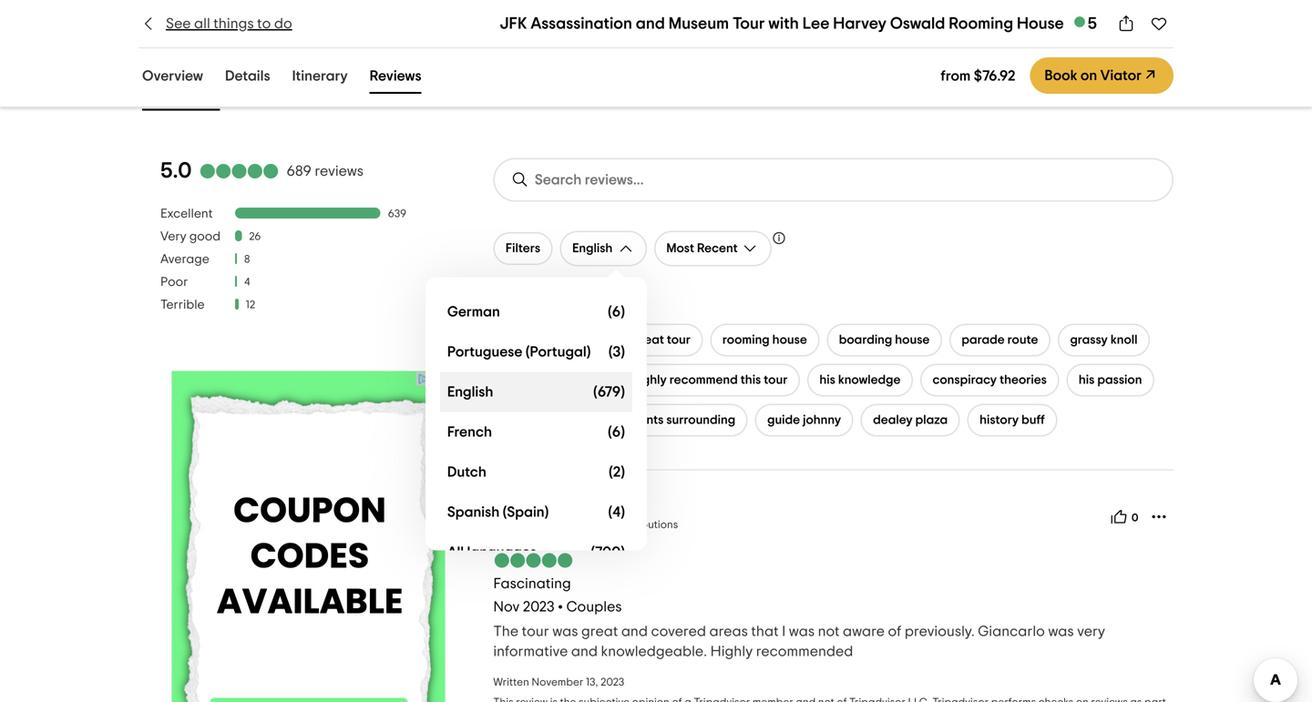 Task type: describe. For each thing, give the bounding box(es) containing it.
guide
[[768, 414, 801, 427]]

with
[[769, 15, 799, 32]]

0 vertical spatial and
[[636, 15, 665, 32]]

save to a trip image
[[1150, 15, 1169, 33]]

itinerary button
[[289, 64, 352, 94]]

most recent
[[667, 242, 738, 255]]

•
[[558, 600, 563, 615]]

details button
[[222, 64, 274, 94]]

fun dallas tours button
[[493, 404, 607, 437]]

average
[[160, 253, 210, 266]]

jfk
[[506, 334, 519, 347]]

that
[[752, 625, 779, 640]]

4 inside filter reviews element
[[244, 277, 250, 288]]

house
[[1017, 15, 1065, 32]]

tour inside button
[[764, 374, 788, 387]]

robert
[[530, 501, 576, 516]]

his for his passion
[[1079, 374, 1095, 387]]

recommended
[[756, 645, 854, 660]]

house for boarding house
[[895, 334, 930, 347]]

surrounding
[[667, 414, 736, 427]]

very good
[[160, 231, 221, 243]]

oswald
[[890, 15, 946, 32]]

dutch
[[447, 465, 487, 480]]

ct
[[580, 520, 595, 531]]

option containing german
[[440, 292, 633, 332]]

book
[[506, 374, 535, 387]]

689 reviews
[[287, 164, 364, 179]]

johnny
[[803, 414, 842, 427]]

popular
[[493, 297, 545, 312]]

Search search field
[[535, 171, 687, 189]]

see all things to do
[[166, 16, 292, 31]]

(2)
[[609, 465, 625, 480]]

list box containing german
[[426, 278, 647, 573]]

itinerary
[[292, 69, 348, 83]]

most recent button
[[654, 231, 772, 267]]

the tour was great and covered areas that i was not aware of previously. giancarlo was very informative and knowledgeable. highly recommended
[[493, 625, 1106, 660]]

dealey plaza button
[[861, 404, 960, 437]]

lee
[[803, 15, 830, 32]]

guide johnny
[[768, 414, 842, 427]]

26
[[249, 232, 261, 242]]

his passion
[[1079, 374, 1143, 387]]

his passion button
[[1067, 364, 1155, 397]]

terrible
[[160, 299, 205, 312]]

highly
[[632, 374, 667, 387]]

book depository
[[506, 374, 600, 387]]

aware
[[843, 625, 885, 640]]

english inside option
[[447, 385, 494, 400]]

not
[[818, 625, 840, 640]]

0 horizontal spatial 5.0 of 5 bubbles image
[[199, 164, 279, 179]]

recent
[[697, 242, 738, 255]]

4 inside robert b stratford, ct 4 contributions
[[604, 520, 610, 531]]

0 horizontal spatial reviews button
[[139, 72, 224, 111]]

most
[[667, 242, 695, 255]]

689
[[287, 164, 312, 179]]

3 was from the left
[[1049, 625, 1075, 640]]

1 vertical spatial and
[[622, 625, 648, 640]]

knowledge
[[839, 374, 901, 387]]

jfk assassination button
[[493, 324, 613, 357]]

guide johnny button
[[755, 404, 854, 437]]

filters button
[[493, 232, 553, 265]]

written
[[493, 678, 529, 689]]

tours
[[565, 414, 594, 427]]

very
[[1078, 625, 1106, 640]]

tour
[[733, 15, 765, 32]]

very
[[160, 231, 187, 243]]

great inside the tour was great and covered areas that i was not aware of previously. giancarlo was very informative and knowledgeable. highly recommended
[[582, 625, 618, 640]]

his knowledge button
[[808, 364, 913, 397]]

areas
[[710, 625, 748, 640]]

2 vertical spatial and
[[571, 645, 598, 660]]

b
[[579, 501, 588, 516]]

assassination
[[531, 15, 633, 32]]

option containing french
[[440, 413, 633, 453]]

jfk assassination
[[506, 334, 601, 347]]

english inside popup button
[[573, 242, 613, 255]]

boarding
[[839, 334, 893, 347]]

13,
[[586, 678, 598, 689]]

spanish
[[447, 505, 500, 520]]

advertisement region
[[172, 371, 445, 703]]

$76.92
[[974, 69, 1016, 83]]

parade route
[[962, 334, 1039, 347]]

filter reviews element
[[160, 206, 457, 320]]

fascinating
[[493, 577, 571, 592]]

parade
[[962, 334, 1005, 347]]

robert b image
[[493, 501, 523, 531]]

rooming
[[723, 334, 770, 347]]

contributions
[[612, 520, 678, 531]]

events surrounding button
[[614, 404, 748, 437]]

share image
[[1118, 15, 1136, 33]]

reviews for the left reviews button
[[142, 77, 220, 99]]

12
[[246, 300, 255, 311]]

of
[[888, 625, 902, 640]]

filters
[[506, 242, 541, 255]]

to
[[257, 16, 271, 31]]

q&a
[[242, 77, 288, 99]]

q&a button
[[238, 72, 291, 111]]

rooming house
[[723, 334, 807, 347]]



Task type: locate. For each thing, give the bounding box(es) containing it.
1 horizontal spatial 4
[[604, 520, 610, 531]]

great right (3)
[[633, 334, 664, 347]]

all
[[194, 16, 210, 31]]

(6) for german
[[608, 305, 625, 320]]

grassy knoll
[[1071, 334, 1138, 347]]

was down •
[[553, 625, 578, 640]]

0 vertical spatial tour
[[667, 334, 691, 347]]

0 horizontal spatial reviews
[[142, 77, 220, 99]]

conspiracy
[[933, 374, 997, 387]]

1 vertical spatial tour
[[764, 374, 788, 387]]

option containing spanish (spain)
[[440, 493, 633, 533]]

reviews right itinerary
[[370, 69, 422, 83]]

reviews
[[315, 164, 364, 179]]

0 vertical spatial 4
[[244, 277, 250, 288]]

reviews down see
[[142, 77, 220, 99]]

portuguese (portugal)
[[447, 345, 591, 360]]

harvey
[[833, 15, 887, 32]]

assassination
[[522, 334, 601, 347]]

0 vertical spatial 5.0 of 5 bubbles image
[[199, 164, 279, 179]]

tour up recommend
[[667, 334, 691, 347]]

fascinating link
[[493, 577, 571, 592]]

0 horizontal spatial great
[[582, 625, 618, 640]]

2 horizontal spatial tour
[[764, 374, 788, 387]]

great tour
[[633, 334, 691, 347]]

3 option from the top
[[440, 372, 633, 413]]

this
[[741, 374, 761, 387]]

0 horizontal spatial was
[[553, 625, 578, 640]]

0 horizontal spatial 2023
[[523, 600, 555, 615]]

highly
[[711, 645, 753, 660]]

2 horizontal spatial was
[[1049, 625, 1075, 640]]

tour inside button
[[667, 334, 691, 347]]

recommend
[[670, 374, 738, 387]]

5 option from the top
[[440, 453, 633, 493]]

plaza
[[916, 414, 948, 427]]

open options menu image
[[1150, 508, 1169, 526]]

french
[[447, 425, 492, 440]]

tour right this
[[764, 374, 788, 387]]

previously.
[[905, 625, 975, 640]]

1 vertical spatial (6)
[[608, 425, 625, 440]]

(6) right the mentions
[[608, 305, 625, 320]]

(6)
[[608, 305, 625, 320], [608, 425, 625, 440]]

4 option from the top
[[440, 413, 633, 453]]

tour for the
[[522, 625, 549, 640]]

english up french
[[447, 385, 494, 400]]

knowledgeable.
[[601, 645, 708, 660]]

1 (6) from the top
[[608, 305, 625, 320]]

all
[[447, 546, 464, 560]]

search image
[[511, 171, 529, 189]]

fascinating nov 2023 • couples
[[493, 577, 622, 615]]

5.0 of 5 bubbles image
[[199, 164, 279, 179], [493, 554, 574, 568]]

0 horizontal spatial 4
[[244, 277, 250, 288]]

museum
[[669, 15, 729, 32]]

couples
[[567, 600, 622, 615]]

1 vertical spatial great
[[582, 625, 618, 640]]

1 horizontal spatial 2023
[[601, 678, 625, 689]]

book
[[1045, 68, 1078, 83]]

reviews button right itinerary button
[[366, 64, 425, 94]]

8
[[244, 254, 250, 265]]

1 house from the left
[[773, 334, 807, 347]]

fun dallas tours
[[506, 414, 594, 427]]

english
[[573, 242, 613, 255], [447, 385, 494, 400]]

1 vertical spatial 5.0 of 5 bubbles image
[[493, 554, 574, 568]]

rooming
[[949, 15, 1014, 32]]

6 option from the top
[[440, 493, 633, 533]]

1 his from the left
[[820, 374, 836, 387]]

(6) for french
[[608, 425, 625, 440]]

2023 right 13,
[[601, 678, 625, 689]]

4 down "8"
[[244, 277, 250, 288]]

1 vertical spatial english
[[447, 385, 494, 400]]

grassy knoll button
[[1058, 324, 1150, 357]]

november
[[532, 678, 584, 689]]

1 vertical spatial 4
[[604, 520, 610, 531]]

1 horizontal spatial tour
[[667, 334, 691, 347]]

0 horizontal spatial his
[[820, 374, 836, 387]]

history buff button
[[968, 404, 1058, 437]]

1 horizontal spatial his
[[1079, 374, 1095, 387]]

1 option from the top
[[440, 292, 633, 332]]

7 option from the top
[[440, 533, 633, 573]]

conspiracy theories
[[933, 374, 1047, 387]]

(portugal)
[[526, 345, 591, 360]]

spanish (spain)
[[447, 505, 549, 520]]

house for rooming house
[[773, 334, 807, 347]]

option containing dutch
[[440, 453, 633, 493]]

option containing portuguese (portugal)
[[440, 332, 633, 372]]

was left "very"
[[1049, 625, 1075, 640]]

(6) left the events
[[608, 425, 625, 440]]

639
[[388, 209, 407, 220]]

1 horizontal spatial was
[[789, 625, 815, 640]]

tab list containing overview
[[117, 60, 447, 98]]

the
[[493, 625, 519, 640]]

2 house from the left
[[895, 334, 930, 347]]

dealey
[[873, 414, 913, 427]]

his inside his passion button
[[1079, 374, 1095, 387]]

1 horizontal spatial english
[[573, 242, 613, 255]]

passion
[[1098, 374, 1143, 387]]

and left museum
[[636, 15, 665, 32]]

buff
[[1022, 414, 1045, 427]]

1 horizontal spatial reviews
[[370, 69, 422, 83]]

all languages
[[447, 546, 537, 560]]

0 vertical spatial 2023
[[523, 600, 555, 615]]

his inside his knowledge button
[[820, 374, 836, 387]]

see
[[166, 16, 191, 31]]

house inside button
[[773, 334, 807, 347]]

4 right ct
[[604, 520, 610, 531]]

his knowledge
[[820, 374, 901, 387]]

and up 13,
[[571, 645, 598, 660]]

option containing all languages
[[440, 533, 633, 573]]

stratford,
[[530, 520, 578, 531]]

2 vertical spatial tour
[[522, 625, 549, 640]]

2023 left •
[[523, 600, 555, 615]]

knoll
[[1111, 334, 1138, 347]]

0 vertical spatial great
[[633, 334, 664, 347]]

2023 inside fascinating nov 2023 • couples
[[523, 600, 555, 615]]

1 vertical spatial 2023
[[601, 678, 625, 689]]

option
[[440, 292, 633, 332], [440, 332, 633, 372], [440, 372, 633, 413], [440, 413, 633, 453], [440, 453, 633, 493], [440, 493, 633, 533], [440, 533, 633, 573]]

2 his from the left
[[1079, 374, 1095, 387]]

was
[[553, 625, 578, 640], [789, 625, 815, 640], [1049, 625, 1075, 640]]

5.0
[[160, 160, 192, 182]]

1 horizontal spatial house
[[895, 334, 930, 347]]

route
[[1008, 334, 1039, 347]]

english up the mentions
[[573, 242, 613, 255]]

reviews button down see
[[139, 72, 224, 111]]

covered
[[651, 625, 706, 640]]

book depository button
[[493, 364, 613, 397]]

details
[[225, 69, 270, 83]]

0 horizontal spatial house
[[773, 334, 807, 347]]

his for his knowledge
[[820, 374, 836, 387]]

robert b stratford, ct 4 contributions
[[530, 501, 678, 531]]

nov
[[493, 600, 520, 615]]

german
[[447, 305, 500, 320]]

book on viator
[[1045, 68, 1142, 83]]

2 was from the left
[[789, 625, 815, 640]]

things
[[214, 16, 254, 31]]

5
[[1088, 15, 1098, 32]]

0
[[1132, 513, 1139, 524]]

tour up informative
[[522, 625, 549, 640]]

house inside button
[[895, 334, 930, 347]]

great inside button
[[633, 334, 664, 347]]

rooming house button
[[711, 324, 820, 357]]

reviews for the right reviews button
[[370, 69, 422, 83]]

1 horizontal spatial great
[[633, 334, 664, 347]]

option containing english
[[440, 372, 633, 413]]

(679)
[[594, 385, 625, 400]]

from $76.92
[[941, 69, 1016, 83]]

i
[[782, 625, 786, 640]]

giancarlo
[[978, 625, 1046, 640]]

1 horizontal spatial 5.0 of 5 bubbles image
[[493, 554, 574, 568]]

2 option from the top
[[440, 332, 633, 372]]

on
[[1081, 68, 1098, 83]]

tab list
[[117, 60, 447, 98], [117, 68, 1196, 114]]

popular mentions
[[493, 297, 608, 312]]

great down couples
[[582, 625, 618, 640]]

5.0 of 5 bubbles image left 689
[[199, 164, 279, 179]]

highly recommend this tour button
[[620, 364, 800, 397]]

jfk
[[500, 15, 527, 32]]

1 horizontal spatial reviews button
[[366, 64, 425, 94]]

house right boarding
[[895, 334, 930, 347]]

list box
[[426, 278, 647, 573]]

and
[[636, 15, 665, 32], [622, 625, 648, 640], [571, 645, 598, 660]]

his up johnny
[[820, 374, 836, 387]]

was right i
[[789, 625, 815, 640]]

and up 'knowledgeable.'
[[622, 625, 648, 640]]

0 horizontal spatial tour
[[522, 625, 549, 640]]

tab list containing reviews
[[117, 68, 1196, 114]]

(3)
[[609, 345, 625, 360]]

5.0 of 5 bubbles image up fascinating 'link'
[[493, 554, 574, 568]]

0 vertical spatial english
[[573, 242, 613, 255]]

tour inside the tour was great and covered areas that i was not aware of previously. giancarlo was very informative and knowledgeable. highly recommended
[[522, 625, 549, 640]]

mentions
[[548, 297, 608, 312]]

2 tab list from the top
[[117, 68, 1196, 114]]

do
[[274, 16, 292, 31]]

his left passion
[[1079, 374, 1095, 387]]

tour for great
[[667, 334, 691, 347]]

0 horizontal spatial english
[[447, 385, 494, 400]]

theories
[[1000, 374, 1047, 387]]

house
[[773, 334, 807, 347], [895, 334, 930, 347]]

boarding house
[[839, 334, 930, 347]]

2 (6) from the top
[[608, 425, 625, 440]]

parade route button
[[950, 324, 1051, 357]]

0 vertical spatial (6)
[[608, 305, 625, 320]]

written november 13, 2023
[[493, 678, 625, 689]]

4
[[244, 277, 250, 288], [604, 520, 610, 531]]

portuguese
[[447, 345, 523, 360]]

excellent
[[160, 208, 213, 221]]

house right rooming
[[773, 334, 807, 347]]

1 was from the left
[[553, 625, 578, 640]]

1 tab list from the top
[[117, 60, 447, 98]]



Task type: vqa. For each thing, say whether or not it's contained in the screenshot.


